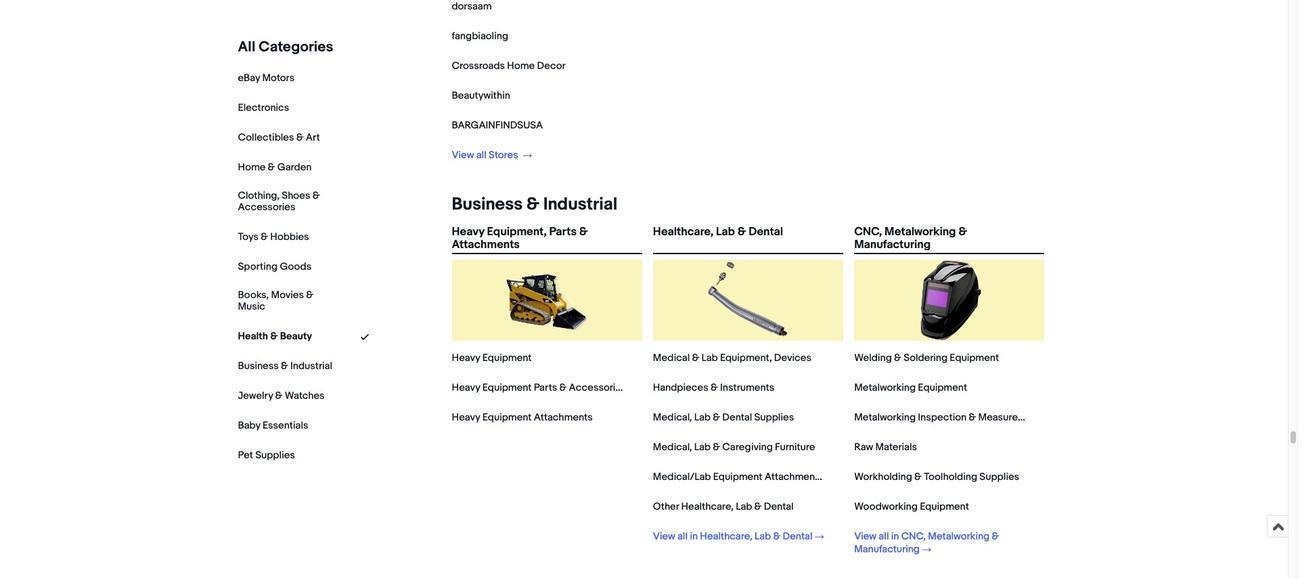 Task type: vqa. For each thing, say whether or not it's contained in the screenshot.
Crossroads
yes



Task type: locate. For each thing, give the bounding box(es) containing it.
business
[[452, 194, 523, 215], [238, 360, 279, 373]]

accessories inside clothing, shoes & accessories
[[238, 201, 295, 214]]

0 horizontal spatial in
[[690, 531, 698, 544]]

metalworking equipment link
[[854, 382, 967, 395]]

equipment down toolholding
[[920, 501, 969, 514]]

shoes
[[282, 190, 310, 202]]

supplies right pet
[[255, 449, 295, 462]]

1 vertical spatial business
[[238, 360, 279, 373]]

0 horizontal spatial attachments
[[452, 238, 520, 252]]

1 horizontal spatial industrial
[[543, 194, 617, 215]]

0 horizontal spatial accessories
[[238, 201, 295, 214]]

1 horizontal spatial accessories
[[569, 382, 626, 395]]

all for healthcare, lab & dental
[[678, 531, 688, 544]]

business & industrial link up heavy equipment, parts & attachments
[[446, 194, 617, 215]]

woodworking
[[854, 501, 918, 514]]

0 vertical spatial attachments
[[452, 238, 520, 252]]

1 horizontal spatial all
[[678, 531, 688, 544]]

baby essentials link
[[238, 419, 308, 432]]

equipment up heavy equipment attachments
[[482, 382, 532, 395]]

1 horizontal spatial cnc,
[[901, 531, 926, 544]]

heavy equipment, parts & attachments link
[[452, 225, 642, 252]]

all
[[238, 39, 256, 56]]

business up jewelry on the bottom left of the page
[[238, 360, 279, 373]]

accessories
[[238, 201, 295, 214], [569, 382, 626, 395], [835, 471, 893, 484]]

equipment up inspection
[[918, 382, 967, 395]]

in for healthcare, lab & dental
[[690, 531, 698, 544]]

attachments
[[452, 238, 520, 252], [534, 412, 593, 424], [765, 471, 824, 484]]

in down woodworking
[[891, 531, 899, 544]]

2 vertical spatial attachments
[[765, 471, 824, 484]]

view down woodworking
[[854, 531, 877, 544]]

0 vertical spatial cnc,
[[854, 225, 882, 239]]

0 horizontal spatial industrial
[[290, 360, 332, 373]]

cnc, metalworking & manufacturing image
[[909, 260, 990, 341]]

equipment down the medical, lab & caregiving furniture
[[713, 471, 762, 484]]

business & industrial link up jewelry & watches
[[238, 360, 332, 373]]

heavy
[[452, 225, 485, 239], [452, 352, 480, 365], [452, 382, 480, 395], [452, 412, 480, 424]]

& inside heavy equipment, parts & attachments
[[579, 225, 588, 239]]

in
[[690, 531, 698, 544], [891, 531, 899, 544]]

view all in healthcare, lab & dental link
[[653, 531, 824, 544]]

view inside view all in cnc, metalworking & manufacturing
[[854, 531, 877, 544]]

sporting goods
[[238, 260, 311, 273]]

home left the decor
[[507, 60, 535, 72]]

heavy inside heavy equipment, parts & attachments
[[452, 225, 485, 239]]

medical, up medical/lab
[[653, 441, 692, 454]]

dorsaam link
[[452, 0, 492, 13]]

&
[[296, 131, 304, 144], [268, 161, 275, 174], [313, 190, 320, 202], [526, 194, 540, 215], [579, 225, 588, 239], [738, 225, 746, 239], [959, 225, 967, 239], [261, 231, 268, 244], [306, 289, 313, 302], [270, 330, 278, 343], [692, 352, 699, 365], [894, 352, 902, 365], [281, 360, 288, 373], [559, 382, 567, 395], [711, 382, 718, 395], [275, 390, 283, 402], [713, 412, 720, 424], [969, 412, 976, 424], [713, 441, 720, 454], [826, 471, 833, 484], [915, 471, 922, 484], [754, 501, 762, 514], [773, 531, 781, 544], [992, 531, 999, 544]]

0 horizontal spatial home
[[238, 161, 266, 174]]

2 horizontal spatial supplies
[[980, 471, 1019, 484]]

measurement
[[978, 412, 1041, 424]]

1 horizontal spatial in
[[891, 531, 899, 544]]

healthcare, lab & dental
[[653, 225, 783, 239]]

pet supplies
[[238, 449, 295, 462]]

view
[[452, 149, 474, 162], [653, 531, 675, 544], [854, 531, 877, 544]]

1 vertical spatial cnc,
[[901, 531, 926, 544]]

dorsaam
[[452, 0, 492, 13]]

industrial up watches
[[290, 360, 332, 373]]

crossroads home decor link
[[452, 60, 566, 72]]

medical/lab equipment attachments & accessories
[[653, 471, 893, 484]]

attachments inside heavy equipment, parts & attachments
[[452, 238, 520, 252]]

heavy for heavy equipment attachments
[[452, 412, 480, 424]]

woodworking equipment link
[[854, 501, 969, 514]]

all inside view all in cnc, metalworking & manufacturing
[[879, 531, 889, 544]]

toys & hobbies
[[238, 231, 309, 244]]

business & industrial up jewelry & watches
[[238, 360, 332, 373]]

accessories for heavy
[[569, 382, 626, 395]]

parts for equipment,
[[549, 225, 577, 239]]

medical, lab & caregiving furniture link
[[653, 441, 815, 454]]

home up clothing,
[[238, 161, 266, 174]]

1 vertical spatial accessories
[[569, 382, 626, 395]]

industrial up heavy equipment, parts & attachments link
[[543, 194, 617, 215]]

1 in from the left
[[690, 531, 698, 544]]

view down other
[[653, 531, 675, 544]]

1 vertical spatial business & industrial
[[238, 360, 332, 373]]

all for cnc, metalworking & manufacturing
[[879, 531, 889, 544]]

0 horizontal spatial supplies
[[255, 449, 295, 462]]

all down other
[[678, 531, 688, 544]]

medical, down handpieces
[[653, 412, 692, 424]]

1 horizontal spatial home
[[507, 60, 535, 72]]

equipment for heavy equipment parts & accessories
[[482, 382, 532, 395]]

lab
[[716, 225, 735, 239], [702, 352, 718, 365], [694, 412, 711, 424], [694, 441, 711, 454], [736, 501, 752, 514], [755, 531, 771, 544]]

metalworking inside cnc, metalworking & manufacturing
[[885, 225, 956, 239]]

accessories for medical/lab
[[835, 471, 893, 484]]

dental
[[749, 225, 783, 239], [722, 412, 752, 424], [764, 501, 794, 514], [783, 531, 813, 544]]

motors
[[262, 72, 295, 85]]

supplies right toolholding
[[980, 471, 1019, 484]]

0 horizontal spatial business
[[238, 360, 279, 373]]

equipment up heavy equipment parts & accessories link
[[482, 352, 532, 365]]

handpieces
[[653, 382, 708, 395]]

clothing, shoes & accessories link
[[238, 190, 333, 214]]

business & industrial up heavy equipment, parts & attachments link
[[452, 194, 617, 215]]

0 vertical spatial parts
[[549, 225, 577, 239]]

1 horizontal spatial business & industrial
[[452, 194, 617, 215]]

& inside cnc, metalworking & manufacturing
[[959, 225, 967, 239]]

0 horizontal spatial business & industrial link
[[238, 360, 332, 373]]

heavy for heavy equipment
[[452, 352, 480, 365]]

equipment,
[[487, 225, 547, 239], [720, 352, 772, 365]]

0 vertical spatial industrial
[[543, 194, 617, 215]]

movies
[[271, 289, 304, 302]]

in down other healthcare, lab & dental link
[[690, 531, 698, 544]]

business & industrial link
[[446, 194, 617, 215], [238, 360, 332, 373]]

workholding & toolholding supplies
[[854, 471, 1019, 484]]

3 heavy from the top
[[452, 382, 480, 395]]

pet
[[238, 449, 253, 462]]

1 horizontal spatial supplies
[[754, 412, 794, 424]]

supplies up furniture at bottom right
[[754, 412, 794, 424]]

0 vertical spatial accessories
[[238, 201, 295, 214]]

caregiving
[[722, 441, 773, 454]]

view all stores
[[452, 149, 521, 162]]

materials
[[876, 441, 917, 454]]

raw materials
[[854, 441, 917, 454]]

music
[[238, 300, 265, 313]]

2 vertical spatial supplies
[[980, 471, 1019, 484]]

1 horizontal spatial business
[[452, 194, 523, 215]]

0 horizontal spatial cnc,
[[854, 225, 882, 239]]

heavy for heavy equipment parts & accessories
[[452, 382, 480, 395]]

sporting goods link
[[238, 260, 311, 273]]

books,
[[238, 289, 269, 302]]

0 horizontal spatial equipment,
[[487, 225, 547, 239]]

business & industrial
[[452, 194, 617, 215], [238, 360, 332, 373]]

in inside view all in cnc, metalworking & manufacturing
[[891, 531, 899, 544]]

2 horizontal spatial attachments
[[765, 471, 824, 484]]

0 vertical spatial business & industrial
[[452, 194, 617, 215]]

2 horizontal spatial view
[[854, 531, 877, 544]]

metalworking inside view all in cnc, metalworking & manufacturing
[[928, 531, 990, 544]]

2 vertical spatial healthcare,
[[700, 531, 753, 544]]

clothing,
[[238, 190, 280, 202]]

instruments
[[720, 382, 774, 395]]

view all in cnc, metalworking & manufacturing
[[854, 531, 999, 556]]

medical, for medical, lab & dental supplies
[[653, 412, 692, 424]]

1 heavy from the top
[[452, 225, 485, 239]]

collectibles & art link
[[238, 131, 320, 144]]

2 heavy from the top
[[452, 352, 480, 365]]

medical,
[[653, 412, 692, 424], [653, 441, 692, 454]]

2 horizontal spatial all
[[879, 531, 889, 544]]

1 vertical spatial medical,
[[653, 441, 692, 454]]

equipment
[[482, 352, 532, 365], [950, 352, 999, 365], [482, 382, 532, 395], [918, 382, 967, 395], [482, 412, 532, 424], [713, 471, 762, 484], [920, 501, 969, 514]]

2 medical, from the top
[[653, 441, 692, 454]]

all
[[476, 149, 487, 162], [678, 531, 688, 544], [879, 531, 889, 544]]

medical, lab & dental supplies link
[[653, 412, 794, 424]]

0 vertical spatial manufacturing
[[854, 238, 931, 252]]

electronics
[[238, 102, 289, 114]]

ebay motors link
[[238, 72, 295, 85]]

medical, lab & caregiving furniture
[[653, 441, 815, 454]]

2 manufacturing from the top
[[854, 544, 920, 556]]

1 vertical spatial parts
[[534, 382, 557, 395]]

0 vertical spatial equipment,
[[487, 225, 547, 239]]

all left stores
[[476, 149, 487, 162]]

0 vertical spatial medical,
[[653, 412, 692, 424]]

in for cnc, metalworking & manufacturing
[[891, 531, 899, 544]]

parts
[[549, 225, 577, 239], [534, 382, 557, 395]]

all down woodworking
[[879, 531, 889, 544]]

other healthcare, lab & dental
[[653, 501, 794, 514]]

1 vertical spatial attachments
[[534, 412, 593, 424]]

bargainfindsusa link
[[452, 119, 543, 132]]

cnc,
[[854, 225, 882, 239], [901, 531, 926, 544]]

1 medical, from the top
[[653, 412, 692, 424]]

0 horizontal spatial business & industrial
[[238, 360, 332, 373]]

equipment, inside heavy equipment, parts & attachments
[[487, 225, 547, 239]]

parts inside heavy equipment, parts & attachments
[[549, 225, 577, 239]]

& inside clothing, shoes & accessories
[[313, 190, 320, 202]]

1 horizontal spatial attachments
[[534, 412, 593, 424]]

2 horizontal spatial accessories
[[835, 471, 893, 484]]

0 vertical spatial business
[[452, 194, 523, 215]]

view left stores
[[452, 149, 474, 162]]

4 heavy from the top
[[452, 412, 480, 424]]

equipment down heavy equipment parts & accessories link
[[482, 412, 532, 424]]

furniture
[[775, 441, 815, 454]]

attachments for heavy
[[534, 412, 593, 424]]

1 vertical spatial industrial
[[290, 360, 332, 373]]

1 vertical spatial equipment,
[[720, 352, 772, 365]]

1 manufacturing from the top
[[854, 238, 931, 252]]

toolholding
[[924, 471, 977, 484]]

1 vertical spatial manufacturing
[[854, 544, 920, 556]]

cnc, metalworking & manufacturing
[[854, 225, 967, 252]]

business up heavy equipment, parts & attachments
[[452, 194, 523, 215]]

handpieces & instruments link
[[653, 382, 774, 395]]

home
[[507, 60, 535, 72], [238, 161, 266, 174]]

2 vertical spatial accessories
[[835, 471, 893, 484]]

1 horizontal spatial view
[[653, 531, 675, 544]]

goods
[[280, 260, 311, 273]]

1 horizontal spatial business & industrial link
[[446, 194, 617, 215]]

cnc, inside view all in cnc, metalworking & manufacturing
[[901, 531, 926, 544]]

handpieces & instruments
[[653, 382, 774, 395]]

2 in from the left
[[891, 531, 899, 544]]

cnc, metalworking & manufacturing link
[[854, 225, 1045, 252]]

soldering
[[904, 352, 948, 365]]



Task type: describe. For each thing, give the bounding box(es) containing it.
medical
[[653, 352, 690, 365]]

cnc, inside cnc, metalworking & manufacturing
[[854, 225, 882, 239]]

view all stores link
[[452, 149, 532, 162]]

devices
[[774, 352, 812, 365]]

medical, lab & dental supplies
[[653, 412, 794, 424]]

pet supplies link
[[238, 449, 295, 462]]

hobbies
[[270, 231, 309, 244]]

healthcare, lab & dental link
[[653, 225, 844, 250]]

medical, for medical, lab & caregiving furniture
[[653, 441, 692, 454]]

heavy equipment parts & accessories
[[452, 382, 626, 395]]

& inside view all in cnc, metalworking & manufacturing
[[992, 531, 999, 544]]

home & garden
[[238, 161, 312, 174]]

heavy for heavy equipment, parts & attachments
[[452, 225, 485, 239]]

1 vertical spatial business & industrial link
[[238, 360, 332, 373]]

categories
[[259, 39, 333, 56]]

heavy equipment parts & accessories link
[[452, 382, 626, 395]]

0 vertical spatial healthcare,
[[653, 225, 714, 239]]

welding & soldering equipment link
[[854, 352, 999, 365]]

ebay
[[238, 72, 260, 85]]

view for cnc, metalworking & manufacturing
[[854, 531, 877, 544]]

medical & lab equipment, devices link
[[653, 352, 812, 365]]

art
[[306, 131, 320, 144]]

heavy equipment
[[452, 352, 532, 365]]

heavy equipment attachments
[[452, 412, 593, 424]]

1 vertical spatial supplies
[[255, 449, 295, 462]]

manufacturing inside cnc, metalworking & manufacturing
[[854, 238, 931, 252]]

stores
[[489, 149, 518, 162]]

equipment for heavy equipment
[[482, 352, 532, 365]]

watches
[[285, 390, 325, 402]]

books, movies & music
[[238, 289, 313, 313]]

essentials
[[263, 419, 308, 432]]

view for healthcare, lab & dental
[[653, 531, 675, 544]]

heavy equipment, parts & attachments image
[[506, 260, 588, 341]]

metalworking equipment
[[854, 382, 967, 395]]

all categories
[[238, 39, 333, 56]]

parts for equipment
[[534, 382, 557, 395]]

equipment right 'soldering'
[[950, 352, 999, 365]]

crossroads
[[452, 60, 505, 72]]

heavy equipment, parts & attachments
[[452, 225, 588, 252]]

0 horizontal spatial view
[[452, 149, 474, 162]]

metalworking inspection & measurement link
[[854, 412, 1041, 424]]

health & beauty
[[238, 330, 312, 343]]

medical/lab
[[653, 471, 711, 484]]

equipment for heavy equipment attachments
[[482, 412, 532, 424]]

& inside books, movies & music
[[306, 289, 313, 302]]

workholding
[[854, 471, 912, 484]]

inspection
[[918, 412, 967, 424]]

medical/lab equipment attachments & accessories link
[[653, 471, 893, 484]]

beauty
[[280, 330, 312, 343]]

dental inside healthcare, lab & dental link
[[749, 225, 783, 239]]

toys & hobbies link
[[238, 231, 309, 244]]

garden
[[277, 161, 312, 174]]

welding
[[854, 352, 892, 365]]

1 vertical spatial home
[[238, 161, 266, 174]]

books, movies & music link
[[238, 289, 333, 313]]

equipment for metalworking equipment
[[918, 382, 967, 395]]

0 horizontal spatial all
[[476, 149, 487, 162]]

sporting
[[238, 260, 278, 273]]

medical & lab equipment, devices
[[653, 352, 812, 365]]

home & garden link
[[238, 161, 312, 174]]

1 horizontal spatial equipment,
[[720, 352, 772, 365]]

healthcare, lab & dental image
[[708, 260, 789, 341]]

metalworking inspection & measurement
[[854, 412, 1041, 424]]

woodworking equipment
[[854, 501, 969, 514]]

view all in healthcare, lab & dental
[[653, 531, 813, 544]]

collectibles
[[238, 131, 294, 144]]

baby essentials
[[238, 419, 308, 432]]

0 vertical spatial business & industrial link
[[446, 194, 617, 215]]

fangbiaoling link
[[452, 30, 508, 43]]

clothing, shoes & accessories
[[238, 190, 320, 214]]

other healthcare, lab & dental link
[[653, 501, 794, 514]]

attachments for medical/lab
[[765, 471, 824, 484]]

raw materials link
[[854, 441, 917, 454]]

0 vertical spatial home
[[507, 60, 535, 72]]

ebay motors
[[238, 72, 295, 85]]

health
[[238, 330, 268, 343]]

1 vertical spatial healthcare,
[[681, 501, 734, 514]]

heavy equipment attachments link
[[452, 412, 593, 424]]

decor
[[537, 60, 566, 72]]

equipment for medical/lab equipment attachments & accessories
[[713, 471, 762, 484]]

other
[[653, 501, 679, 514]]

beautywithin link
[[452, 89, 510, 102]]

baby
[[238, 419, 260, 432]]

collectibles & art
[[238, 131, 320, 144]]

welding & soldering equipment
[[854, 352, 999, 365]]

workholding & toolholding supplies link
[[854, 471, 1019, 484]]

crossroads home decor
[[452, 60, 566, 72]]

raw
[[854, 441, 873, 454]]

0 vertical spatial supplies
[[754, 412, 794, 424]]

jewelry & watches
[[238, 390, 325, 402]]

manufacturing inside view all in cnc, metalworking & manufacturing
[[854, 544, 920, 556]]

view all in cnc, metalworking & manufacturing link
[[854, 531, 1026, 556]]

jewelry
[[238, 390, 273, 402]]

heavy equipment link
[[452, 352, 532, 365]]

equipment for woodworking equipment
[[920, 501, 969, 514]]

toys
[[238, 231, 259, 244]]



